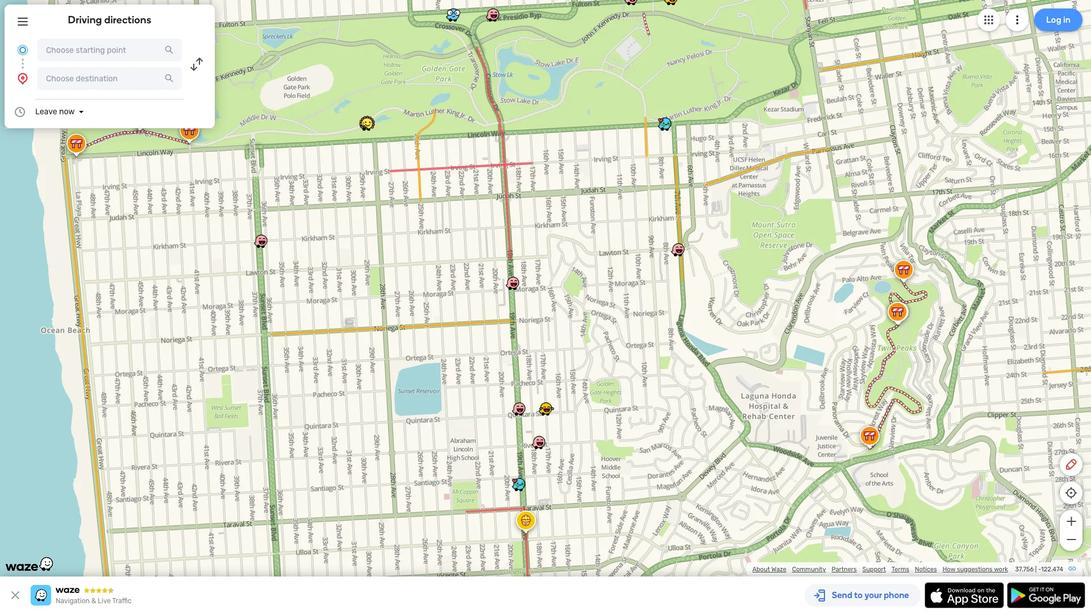 Task type: describe. For each thing, give the bounding box(es) containing it.
Choose destination text field
[[38, 67, 182, 90]]

now
[[59, 107, 75, 117]]

suggestions
[[958, 566, 993, 573]]

37.756 | -122.474
[[1016, 566, 1064, 573]]

leave
[[35, 107, 57, 117]]

terms link
[[892, 566, 910, 573]]

current location image
[[16, 43, 30, 57]]

x image
[[9, 589, 22, 602]]

zoom in image
[[1065, 515, 1079, 528]]

&
[[91, 597, 96, 605]]

how suggestions work link
[[943, 566, 1009, 573]]

about
[[753, 566, 771, 573]]

pencil image
[[1065, 458, 1079, 471]]

directions
[[104, 14, 152, 26]]

122.474
[[1042, 566, 1064, 573]]

support link
[[863, 566, 887, 573]]

support
[[863, 566, 887, 573]]

live
[[98, 597, 111, 605]]

driving
[[68, 14, 102, 26]]

work
[[995, 566, 1009, 573]]

about waze community partners support terms notices how suggestions work
[[753, 566, 1009, 573]]

community
[[793, 566, 827, 573]]

clock image
[[13, 105, 27, 119]]



Task type: vqa. For each thing, say whether or not it's contained in the screenshot.
current location 'icon'
yes



Task type: locate. For each thing, give the bounding box(es) containing it.
driving directions
[[68, 14, 152, 26]]

navigation
[[56, 597, 90, 605]]

partners
[[832, 566, 857, 573]]

37.756
[[1016, 566, 1034, 573]]

leave now
[[35, 107, 75, 117]]

notices link
[[916, 566, 938, 573]]

about waze link
[[753, 566, 787, 573]]

location image
[[16, 72, 30, 85]]

waze
[[772, 566, 787, 573]]

Choose starting point text field
[[38, 39, 182, 61]]

zoom out image
[[1065, 533, 1079, 546]]

terms
[[892, 566, 910, 573]]

how
[[943, 566, 956, 573]]

|
[[1036, 566, 1037, 573]]

partners link
[[832, 566, 857, 573]]

community link
[[793, 566, 827, 573]]

-
[[1039, 566, 1042, 573]]

link image
[[1068, 564, 1078, 573]]

notices
[[916, 566, 938, 573]]

navigation & live traffic
[[56, 597, 132, 605]]

traffic
[[112, 597, 132, 605]]



